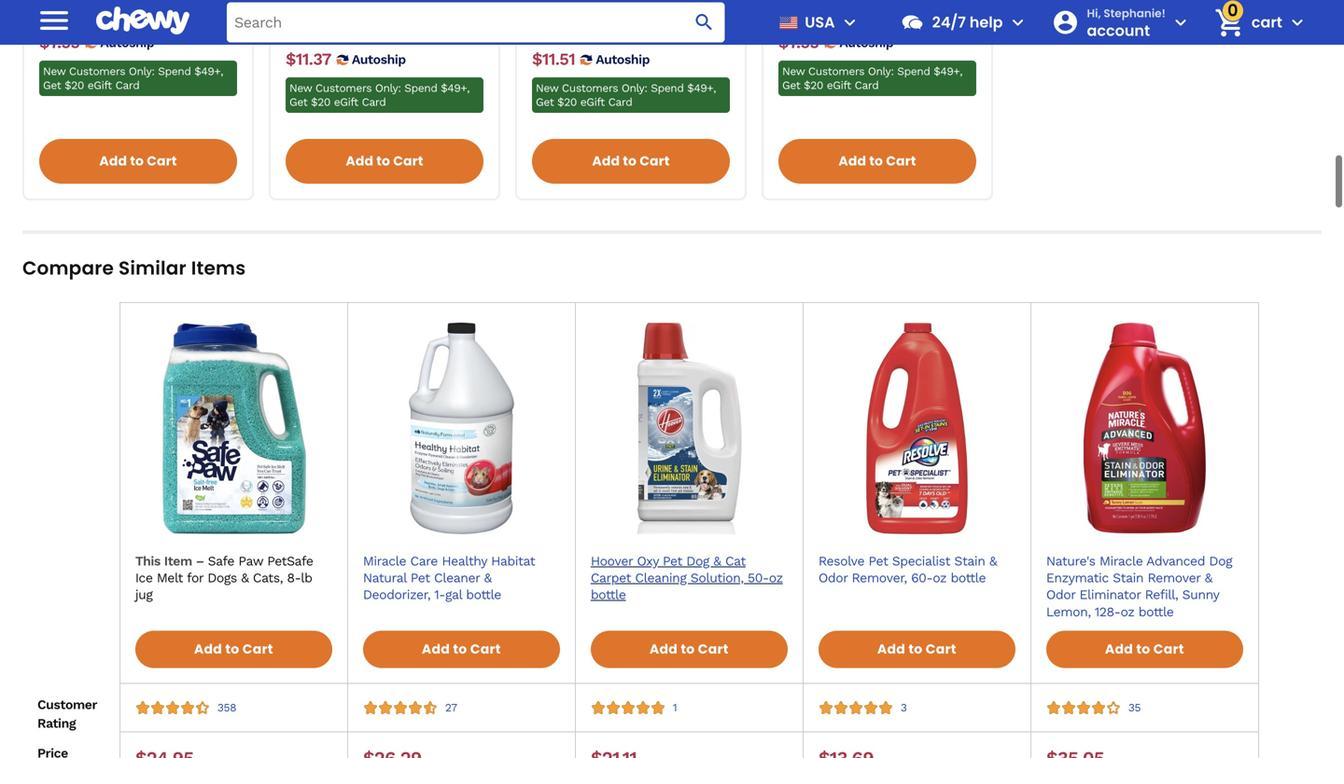 Task type: describe. For each thing, give the bounding box(es) containing it.
customers down $7.55 text box
[[69, 65, 125, 78]]

help menu image
[[1007, 11, 1029, 34]]

$7.95 for $7.95 text box
[[778, 9, 819, 28]]

hoover oxy pet dog & cat carpet cleaning solution, 50-oz bottle image
[[583, 323, 795, 535]]

submit search image
[[693, 11, 716, 34]]

new customers only: spend $49+, get $20 egift card down $11.51 'text box'
[[536, 82, 716, 109]]

cart
[[1252, 12, 1283, 33]]

autoship for $7.55 text field
[[840, 35, 894, 50]]

autoship for '$11.37' text box
[[352, 52, 406, 67]]

nature's miracle advanced dog enzymatic stain remover & odor eliminator refill, sunny lemon, 128-oz bottle
[[1046, 554, 1232, 620]]

dog for &
[[1209, 554, 1232, 569]]

remover
[[1148, 571, 1201, 586]]

account menu image
[[1169, 11, 1192, 34]]

128-
[[1095, 605, 1121, 620]]

nature's
[[1046, 554, 1096, 569]]

resolve pet specialist stain & odor remover, 60-oz bottle element
[[804, 316, 1030, 599]]

$7.55 for $7.55 text field
[[778, 33, 819, 52]]

$11.97
[[286, 25, 332, 45]]

get down '$11.37' text box
[[289, 96, 307, 109]]

& inside miracle care healthy habitat natural pet cleaner & deodorizer, 1-gal bottle
[[484, 571, 492, 586]]

solution,
[[691, 571, 744, 586]]

sunny
[[1182, 588, 1219, 603]]

& inside "nature's miracle advanced dog enzymatic stain remover & odor eliminator refill, sunny lemon, 128-oz bottle"
[[1205, 571, 1212, 586]]

24/7
[[932, 12, 966, 33]]

$11.37
[[286, 50, 331, 69]]

natural
[[363, 571, 406, 586]]

odor inside resolve pet specialist stain & odor remover, 60-oz bottle
[[818, 571, 848, 586]]

eliminator
[[1080, 588, 1141, 603]]

50-
[[748, 571, 769, 586]]

& inside hoover oxy pet dog & cat carpet cleaning solution, 50-oz bottle
[[713, 554, 721, 569]]

autoship for $7.55 text box
[[100, 35, 154, 50]]

0 horizontal spatial menu image
[[35, 2, 73, 39]]

resolve pet specialist stain & odor remover, 60-oz bottle image
[[811, 323, 1023, 535]]

dog for cleaning
[[686, 554, 709, 569]]

carpet
[[591, 571, 631, 586]]

menu image inside the usa popup button
[[839, 11, 861, 34]]

specialist
[[892, 554, 950, 569]]

deodorizer,
[[363, 588, 430, 603]]

$7.55 text field
[[778, 33, 819, 53]]

customers down $7.55 text field
[[808, 65, 865, 78]]

healthy
[[442, 554, 487, 569]]

$20 down '$11.37' text box
[[311, 96, 330, 109]]

new down $11.51 'text box'
[[536, 82, 558, 95]]

oz inside hoover oxy pet dog & cat carpet cleaning solution, 50-oz bottle
[[769, 571, 783, 586]]

$7.95 text field
[[39, 9, 80, 29]]

3
[[901, 702, 907, 715]]

hoover oxy pet dog & cat carpet cleaning solution, 50-oz bottle element
[[576, 316, 803, 615]]

1
[[673, 702, 677, 715]]

safe paw petsafe ice melt for dogs & cats, 8-lb jug image
[[128, 323, 340, 535]]

cleaning
[[635, 571, 686, 586]]

bottle inside resolve pet specialist stain & odor remover, 60-oz bottle
[[951, 571, 986, 586]]

hi, stephanie! account
[[1087, 5, 1166, 41]]

$11.37 text field
[[286, 50, 331, 70]]

oz inside resolve pet specialist stain & odor remover, 60-oz bottle
[[933, 571, 947, 586]]

stain inside resolve pet specialist stain & odor remover, 60-oz bottle
[[954, 554, 985, 569]]

1-
[[434, 588, 445, 603]]

$20 down $7.55 text box
[[65, 79, 84, 92]]

oz inside "nature's miracle advanced dog enzymatic stain remover & odor eliminator refill, sunny lemon, 128-oz bottle"
[[1121, 605, 1134, 620]]

customers down '$11.37' text box
[[315, 82, 372, 95]]

bottle inside "nature's miracle advanced dog enzymatic stain remover & odor eliminator refill, sunny lemon, 128-oz bottle"
[[1139, 605, 1174, 620]]

35
[[1128, 702, 1141, 715]]

new down $7.55 text box
[[43, 65, 66, 78]]

24/7 help link
[[893, 0, 1003, 45]]

hoover
[[591, 554, 633, 569]]

miracle care healthy habitat natural pet cleaner & deodorizer, 1-gal bottle link
[[363, 554, 560, 604]]

oxy
[[637, 554, 659, 569]]

miracle care healthy habitat natural pet cleaner & deodorizer, 1-gal bottle image
[[355, 323, 567, 535]]

lemon,
[[1046, 605, 1091, 620]]

compare
[[22, 255, 114, 282]]

Product search field
[[227, 2, 725, 42]]

items image
[[1213, 6, 1246, 39]]

get down $7.55 text field
[[782, 79, 800, 92]]

similar
[[119, 255, 187, 282]]

stain inside "nature's miracle advanced dog enzymatic stain remover & odor eliminator refill, sunny lemon, 128-oz bottle"
[[1113, 571, 1144, 586]]

hoover oxy pet dog & cat carpet cleaning solution, 50-oz bottle link
[[591, 554, 788, 604]]

cart menu image
[[1286, 11, 1309, 34]]

habitat
[[491, 554, 535, 569]]

bottle inside hoover oxy pet dog & cat carpet cleaning solution, 50-oz bottle
[[591, 588, 626, 603]]

resolve pet specialist stain & odor remover, 60-oz bottle link
[[818, 554, 1015, 587]]

hoover oxy pet dog & cat carpet cleaning solution, 50-oz bottle
[[591, 554, 783, 603]]

$7.55 for $7.55 text box
[[39, 33, 80, 52]]

enzymatic
[[1046, 571, 1109, 586]]

usa button
[[772, 0, 861, 45]]

$7.55 text field
[[39, 33, 80, 53]]

stephanie!
[[1104, 5, 1166, 21]]

miracle inside miracle care healthy habitat natural pet cleaner & deodorizer, 1-gal bottle
[[363, 554, 406, 569]]

$7.95 for $7.95 text field
[[39, 9, 80, 28]]

account
[[1087, 20, 1150, 41]]



Task type: locate. For each thing, give the bounding box(es) containing it.
nature's miracle advanced dog enzymatic stain remover & odor eliminator refill, sunny lemon, 128-oz bottle link
[[1046, 554, 1243, 621]]

pet up cleaning
[[663, 554, 682, 569]]

pet inside resolve pet specialist stain & odor remover, 60-oz bottle
[[869, 554, 888, 569]]

0 vertical spatial odor
[[818, 571, 848, 586]]

nature's miracle advanced dog enzymatic stain remover & odor eliminator refill, sunny lemon, 128-oz bottle image
[[1039, 323, 1251, 535]]

odor up lemon,
[[1046, 588, 1075, 603]]

bottle
[[951, 571, 986, 586], [466, 588, 501, 603], [591, 588, 626, 603], [1139, 605, 1174, 620]]

$12.12
[[532, 25, 576, 45]]

resolve pet specialist stain & odor remover, 60-oz bottle
[[818, 554, 997, 586]]

miracle care healthy habitat natural pet cleaner & deodorizer, 1-gal bottle
[[363, 554, 535, 603]]

1 horizontal spatial $7.55
[[778, 33, 819, 52]]

oz down the 'specialist'
[[933, 571, 947, 586]]

0 vertical spatial stain
[[954, 554, 985, 569]]

new customers only: spend $49+, get $20 egift card down chewy home image
[[43, 65, 223, 92]]

advanced
[[1146, 554, 1205, 569]]

dog inside "nature's miracle advanced dog enzymatic stain remover & odor eliminator refill, sunny lemon, 128-oz bottle"
[[1209, 554, 1232, 569]]

$11.97 text field
[[286, 25, 332, 46]]

pet up remover,
[[869, 554, 888, 569]]

get down $11.51 'text box'
[[536, 96, 554, 109]]

new down $7.55 text field
[[782, 65, 805, 78]]

customers down $11.51 'text box'
[[562, 82, 618, 95]]

pet inside miracle care healthy habitat natural pet cleaner & deodorizer, 1-gal bottle
[[411, 571, 430, 586]]

gal
[[445, 588, 462, 603]]

resolve
[[818, 554, 865, 569]]

0 horizontal spatial dog
[[686, 554, 709, 569]]

0 horizontal spatial $7.95
[[39, 9, 80, 28]]

card
[[115, 79, 139, 92], [855, 79, 879, 92], [362, 96, 386, 109], [608, 96, 632, 109]]

dog up sunny
[[1209, 554, 1232, 569]]

$7.95 up $7.55 text box
[[39, 9, 80, 28]]

menu image right usa
[[839, 11, 861, 34]]

pet inside hoover oxy pet dog & cat carpet cleaning solution, 50-oz bottle
[[663, 554, 682, 569]]

chewy support image
[[900, 10, 925, 35]]

add
[[99, 152, 127, 170], [346, 152, 373, 170], [592, 152, 620, 170], [839, 152, 866, 170], [194, 641, 222, 659], [422, 641, 450, 659], [650, 641, 678, 659], [877, 641, 906, 659], [1105, 641, 1133, 659]]

list
[[22, 0, 1322, 201]]

& down healthy
[[484, 571, 492, 586]]

autoship right $11.51
[[596, 52, 650, 67]]

autoship right $7.55 text box
[[100, 35, 154, 50]]

customer rating
[[37, 698, 97, 732]]

oz
[[769, 571, 783, 586], [933, 571, 947, 586], [1121, 605, 1134, 620]]

compare similar items
[[22, 255, 246, 282]]

spend
[[158, 65, 191, 78], [897, 65, 930, 78], [404, 82, 437, 95], [651, 82, 684, 95]]

0 horizontal spatial miracle
[[363, 554, 406, 569]]

dog inside hoover oxy pet dog & cat carpet cleaning solution, 50-oz bottle
[[686, 554, 709, 569]]

miracle care healthy habitat natural pet cleaner & deodorizer, 1-gal bottle element
[[348, 316, 575, 615]]

60-
[[911, 571, 933, 586]]

1 horizontal spatial $7.95
[[778, 9, 819, 28]]

$12.12 text field
[[532, 25, 576, 46]]

bottle down the carpet on the bottom left of page
[[591, 588, 626, 603]]

menu image
[[35, 2, 73, 39], [839, 11, 861, 34]]

hi,
[[1087, 5, 1101, 21]]

$7.55
[[39, 33, 80, 52], [778, 33, 819, 52]]

2 horizontal spatial oz
[[1121, 605, 1134, 620]]

new down '$11.37' text box
[[289, 82, 312, 95]]

2 $7.55 from the left
[[778, 33, 819, 52]]

oz right the solution,
[[769, 571, 783, 586]]

$7.55 down $7.95 text field
[[39, 33, 80, 52]]

get
[[43, 79, 61, 92], [782, 79, 800, 92], [289, 96, 307, 109], [536, 96, 554, 109]]

add to cart
[[99, 152, 177, 170], [346, 152, 423, 170], [592, 152, 670, 170], [839, 152, 916, 170], [194, 641, 273, 659], [422, 641, 501, 659], [650, 641, 729, 659], [877, 641, 957, 659], [1105, 641, 1184, 659]]

1 horizontal spatial miracle
[[1100, 554, 1143, 569]]

pet
[[663, 554, 682, 569], [869, 554, 888, 569], [411, 571, 430, 586]]

refill,
[[1145, 588, 1178, 603]]

& inside resolve pet specialist stain & odor remover, 60-oz bottle
[[989, 554, 997, 569]]

new customers only: spend $49+, get $20 egift card
[[43, 65, 223, 92], [782, 65, 962, 92], [289, 82, 470, 109], [536, 82, 716, 109]]

& up sunny
[[1205, 571, 1212, 586]]

24/7 help
[[932, 12, 1003, 33]]

odor down resolve
[[818, 571, 848, 586]]

new customers only: spend $49+, get $20 egift card down the chewy support image
[[782, 65, 962, 92]]

dog
[[686, 554, 709, 569], [1209, 554, 1232, 569]]

remover,
[[852, 571, 907, 586]]

$20
[[65, 79, 84, 92], [804, 79, 823, 92], [311, 96, 330, 109], [557, 96, 577, 109]]

0 horizontal spatial stain
[[954, 554, 985, 569]]

stain right the 'specialist'
[[954, 554, 985, 569]]

miracle up the eliminator
[[1100, 554, 1143, 569]]

0 horizontal spatial odor
[[818, 571, 848, 586]]

1 vertical spatial odor
[[1046, 588, 1075, 603]]

$7.95
[[39, 9, 80, 28], [778, 9, 819, 28]]

odor
[[818, 571, 848, 586], [1046, 588, 1075, 603]]

customer
[[37, 698, 97, 713]]

cart
[[147, 152, 177, 170], [393, 152, 423, 170], [640, 152, 670, 170], [886, 152, 916, 170], [242, 641, 273, 659], [470, 641, 501, 659], [698, 641, 729, 659], [926, 641, 957, 659], [1153, 641, 1184, 659]]

autoship right $11.37
[[352, 52, 406, 67]]

2 horizontal spatial pet
[[869, 554, 888, 569]]

1 horizontal spatial dog
[[1209, 554, 1232, 569]]

0 horizontal spatial $7.55
[[39, 33, 80, 52]]

358
[[217, 702, 236, 715]]

menu image left chewy home image
[[35, 2, 73, 39]]

customers
[[69, 65, 125, 78], [808, 65, 865, 78], [315, 82, 372, 95], [562, 82, 618, 95]]

rating
[[37, 716, 76, 732]]

bottle down refill,
[[1139, 605, 1174, 620]]

add to cart button
[[39, 139, 237, 184], [286, 139, 484, 184], [532, 139, 730, 184], [778, 139, 976, 184], [135, 631, 332, 669], [363, 631, 560, 669], [591, 631, 788, 669], [818, 631, 1015, 669], [1046, 631, 1243, 669]]

& up the solution,
[[713, 554, 721, 569]]

2 miracle from the left
[[1100, 554, 1143, 569]]

$11.51
[[532, 50, 575, 69]]

0 horizontal spatial pet
[[411, 571, 430, 586]]

help
[[970, 12, 1003, 33]]

new
[[43, 65, 66, 78], [782, 65, 805, 78], [289, 82, 312, 95], [536, 82, 558, 95]]

$7.55 down $7.95 text box
[[778, 33, 819, 52]]

dog up the solution,
[[686, 554, 709, 569]]

egift
[[87, 79, 112, 92], [827, 79, 851, 92], [334, 96, 358, 109], [580, 96, 605, 109]]

2 $7.95 from the left
[[778, 9, 819, 28]]

1 horizontal spatial menu image
[[839, 11, 861, 34]]

stain
[[954, 554, 985, 569], [1113, 571, 1144, 586]]

Search text field
[[227, 2, 725, 42]]

pet down care
[[411, 571, 430, 586]]

1 $7.55 from the left
[[39, 33, 80, 52]]

miracle up natural
[[363, 554, 406, 569]]

new customers only: spend $49+, get $20 egift card down '$11.37' text box
[[289, 82, 470, 109]]

1 dog from the left
[[686, 554, 709, 569]]

cleaner
[[434, 571, 480, 586]]

only:
[[129, 65, 155, 78], [868, 65, 894, 78], [375, 82, 401, 95], [622, 82, 647, 95]]

bottle inside miracle care healthy habitat natural pet cleaner & deodorizer, 1-gal bottle
[[466, 588, 501, 603]]

$20 down $7.55 text field
[[804, 79, 823, 92]]

chewy home image
[[96, 0, 189, 41]]

$7.95 text field
[[778, 9, 819, 29]]

1 horizontal spatial stain
[[1113, 571, 1144, 586]]

1 vertical spatial stain
[[1113, 571, 1144, 586]]

get down $7.55 text box
[[43, 79, 61, 92]]

0 horizontal spatial oz
[[769, 571, 783, 586]]

&
[[713, 554, 721, 569], [989, 554, 997, 569], [484, 571, 492, 586], [1205, 571, 1212, 586]]

& right the 'specialist'
[[989, 554, 997, 569]]

$11.51 text field
[[532, 50, 575, 70]]

1 horizontal spatial odor
[[1046, 588, 1075, 603]]

autoship
[[100, 35, 154, 50], [840, 35, 894, 50], [352, 52, 406, 67], [596, 52, 650, 67]]

$49+,
[[194, 65, 223, 78], [934, 65, 962, 78], [441, 82, 470, 95], [687, 82, 716, 95]]

1 $7.95 from the left
[[39, 9, 80, 28]]

miracle inside "nature's miracle advanced dog enzymatic stain remover & odor eliminator refill, sunny lemon, 128-oz bottle"
[[1100, 554, 1143, 569]]

list containing $7.95
[[22, 0, 1322, 201]]

items
[[191, 255, 246, 282]]

to
[[130, 152, 144, 170], [376, 152, 390, 170], [623, 152, 637, 170], [869, 152, 883, 170], [225, 641, 239, 659], [453, 641, 467, 659], [681, 641, 695, 659], [909, 641, 923, 659], [1136, 641, 1150, 659]]

autoship for $11.51 'text box'
[[596, 52, 650, 67]]

nature's miracle advanced dog enzymatic stain remover & odor eliminator refill, sunny lemon, 128-oz bottle element
[[1031, 316, 1258, 632]]

1 miracle from the left
[[363, 554, 406, 569]]

miracle
[[363, 554, 406, 569], [1100, 554, 1143, 569]]

bottle right gal
[[466, 588, 501, 603]]

$20 down $11.51 'text box'
[[557, 96, 577, 109]]

oz down the eliminator
[[1121, 605, 1134, 620]]

None text field
[[591, 748, 637, 759]]

1 horizontal spatial oz
[[933, 571, 947, 586]]

bottle right 60-
[[951, 571, 986, 586]]

care
[[410, 554, 438, 569]]

odor inside "nature's miracle advanced dog enzymatic stain remover & odor eliminator refill, sunny lemon, 128-oz bottle"
[[1046, 588, 1075, 603]]

stain up the eliminator
[[1113, 571, 1144, 586]]

autoship right $7.55 text field
[[840, 35, 894, 50]]

$7.95 up $7.55 text field
[[778, 9, 819, 28]]

1 horizontal spatial pet
[[663, 554, 682, 569]]

cart link
[[1207, 0, 1283, 45]]

27
[[445, 702, 457, 715]]

usa
[[805, 12, 835, 33]]

cat
[[725, 554, 746, 569]]

2 dog from the left
[[1209, 554, 1232, 569]]

None text field
[[135, 748, 194, 759], [363, 748, 422, 759], [818, 748, 874, 759], [1046, 748, 1104, 759], [135, 748, 194, 759], [363, 748, 422, 759], [818, 748, 874, 759], [1046, 748, 1104, 759]]



Task type: vqa. For each thing, say whether or not it's contained in the screenshot.
the left $7.95 TEXT FIELD
yes



